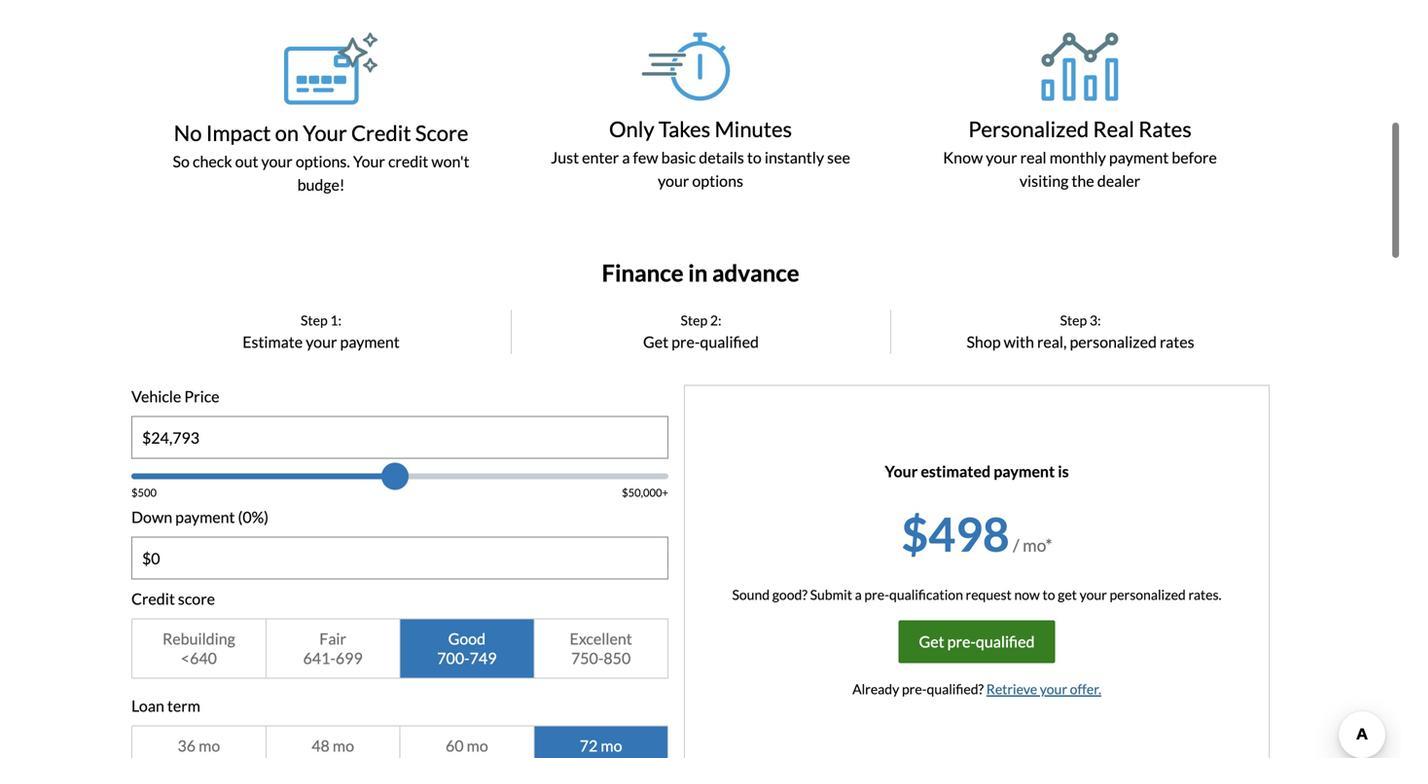 Task type: describe. For each thing, give the bounding box(es) containing it.
request
[[966, 586, 1012, 603]]

estimate
[[242, 332, 303, 351]]

<640
[[181, 649, 217, 668]]

options
[[692, 171, 743, 190]]

only takes minutes just enter a few basic details to instantly see your options
[[551, 116, 850, 190]]

fair
[[319, 629, 346, 648]]

step 2: get pre-qualified
[[643, 312, 759, 351]]

1:
[[330, 312, 342, 329]]

fair 641-699
[[303, 629, 363, 668]]

Down payment (0%) text field
[[132, 538, 668, 579]]

36
[[178, 736, 196, 755]]

1 vertical spatial your
[[353, 152, 385, 171]]

the
[[1072, 171, 1094, 190]]

750-
[[571, 649, 604, 668]]

won't
[[431, 152, 469, 171]]

no impact on your credit score so check out your options. your credit won't budge!
[[173, 120, 469, 194]]

your estimated payment is
[[885, 462, 1069, 481]]

a inside only takes minutes just enter a few basic details to instantly see your options
[[622, 148, 630, 167]]

submit
[[810, 586, 852, 603]]

monthly
[[1050, 148, 1106, 167]]

get inside button
[[919, 632, 944, 651]]

qualification
[[889, 586, 963, 603]]

your inside step 1: estimate your payment
[[306, 332, 337, 351]]

in
[[688, 259, 708, 286]]

good
[[448, 629, 486, 648]]

mo*
[[1023, 535, 1052, 555]]

down
[[131, 508, 172, 527]]

qualified inside button
[[976, 632, 1035, 651]]

2 horizontal spatial your
[[885, 462, 918, 481]]

rates
[[1139, 116, 1192, 142]]

pre- right already
[[902, 681, 927, 697]]

get inside step 2: get pre-qualified
[[643, 332, 669, 351]]

rebuilding
[[162, 629, 235, 648]]

pre- inside get pre-qualified button
[[947, 632, 976, 651]]

mo for 72 mo
[[601, 736, 622, 755]]

850
[[604, 649, 631, 668]]

retrieve your offer. link
[[986, 681, 1101, 697]]

vehicle
[[131, 387, 181, 406]]

loan
[[131, 696, 164, 715]]

step 1: estimate your payment
[[242, 312, 400, 351]]

personalized real rates know your real monthly payment before visiting the dealer
[[943, 116, 1217, 190]]

72
[[580, 736, 598, 755]]

finance
[[602, 259, 684, 286]]

price
[[184, 387, 219, 406]]

$498 / mo*
[[901, 506, 1052, 562]]

your right "get"
[[1080, 586, 1107, 603]]

finance in advance
[[602, 259, 799, 286]]

641-
[[303, 649, 336, 668]]

(0%)
[[238, 508, 269, 527]]

now
[[1014, 586, 1040, 603]]

credit
[[388, 152, 428, 171]]

0 horizontal spatial credit
[[131, 589, 175, 608]]

699
[[336, 649, 363, 668]]

takes
[[659, 116, 711, 142]]

personalized
[[968, 116, 1089, 142]]

instantly
[[765, 148, 824, 167]]

term
[[167, 696, 200, 715]]

impact
[[206, 120, 271, 145]]

1 horizontal spatial a
[[855, 586, 862, 603]]

vehicle price
[[131, 387, 219, 406]]

score
[[415, 120, 468, 145]]

your inside personalized real rates know your real monthly payment before visiting the dealer
[[986, 148, 1017, 167]]

$500
[[131, 486, 157, 499]]

payment left (0%)
[[175, 508, 235, 527]]

$50,000+
[[622, 486, 668, 499]]

60 mo
[[446, 736, 488, 755]]

so
[[173, 152, 190, 171]]

0 vertical spatial your
[[303, 120, 347, 145]]

no
[[174, 120, 202, 145]]

2:
[[710, 312, 722, 329]]

score
[[178, 589, 215, 608]]

options.
[[296, 152, 350, 171]]

budge!
[[297, 175, 345, 194]]

payment left is
[[994, 462, 1055, 481]]

get
[[1058, 586, 1077, 603]]

already
[[852, 681, 899, 697]]



Task type: vqa. For each thing, say whether or not it's contained in the screenshot.


Task type: locate. For each thing, give the bounding box(es) containing it.
1 horizontal spatial get
[[919, 632, 944, 651]]

step left 2:
[[681, 312, 708, 329]]

0 horizontal spatial step
[[301, 312, 328, 329]]

personalized down 3: on the right top
[[1070, 332, 1157, 351]]

mo for 48 mo
[[333, 736, 354, 755]]

see
[[827, 148, 850, 167]]

3 step from the left
[[1060, 312, 1087, 329]]

a left 'few'
[[622, 148, 630, 167]]

1 horizontal spatial your
[[353, 152, 385, 171]]

credit left score at the left
[[131, 589, 175, 608]]

excellent
[[570, 629, 632, 648]]

payment up dealer
[[1109, 148, 1169, 167]]

0 vertical spatial a
[[622, 148, 630, 167]]

1 vertical spatial qualified
[[976, 632, 1035, 651]]

pre-
[[672, 332, 700, 351], [864, 586, 889, 603], [947, 632, 976, 651], [902, 681, 927, 697]]

1 horizontal spatial step
[[681, 312, 708, 329]]

qualified?
[[927, 681, 984, 697]]

check
[[193, 152, 232, 171]]

pre- inside step 2: get pre-qualified
[[672, 332, 700, 351]]

step left 3: on the right top
[[1060, 312, 1087, 329]]

step for payment
[[301, 312, 328, 329]]

payment
[[1109, 148, 1169, 167], [340, 332, 400, 351], [994, 462, 1055, 481], [175, 508, 235, 527]]

pre- down in
[[672, 332, 700, 351]]

credit score
[[131, 589, 215, 608]]

3 mo from the left
[[467, 736, 488, 755]]

mo
[[199, 736, 220, 755], [333, 736, 354, 755], [467, 736, 488, 755], [601, 736, 622, 755]]

2 horizontal spatial step
[[1060, 312, 1087, 329]]

1 vertical spatial credit
[[131, 589, 175, 608]]

2 vertical spatial your
[[885, 462, 918, 481]]

retrieve
[[986, 681, 1037, 697]]

4 mo from the left
[[601, 736, 622, 755]]

payment inside personalized real rates know your real monthly payment before visiting the dealer
[[1109, 148, 1169, 167]]

1 horizontal spatial to
[[1043, 586, 1055, 603]]

to
[[747, 148, 762, 167], [1043, 586, 1055, 603]]

1 vertical spatial a
[[855, 586, 862, 603]]

step inside step 2: get pre-qualified
[[681, 312, 708, 329]]

mo right the 36
[[199, 736, 220, 755]]

None text field
[[132, 417, 668, 458]]

credit
[[351, 120, 411, 145], [131, 589, 175, 608]]

0 horizontal spatial a
[[622, 148, 630, 167]]

0 vertical spatial get
[[643, 332, 669, 351]]

good?
[[772, 586, 808, 603]]

1 horizontal spatial qualified
[[976, 632, 1035, 651]]

/
[[1013, 535, 1020, 555]]

already pre-qualified? retrieve your offer.
[[852, 681, 1101, 697]]

step left '1:'
[[301, 312, 328, 329]]

pre- right submit
[[864, 586, 889, 603]]

basic
[[661, 148, 696, 167]]

a right submit
[[855, 586, 862, 603]]

your left credit
[[353, 152, 385, 171]]

step for qualified
[[681, 312, 708, 329]]

2 mo from the left
[[333, 736, 354, 755]]

mo right 48
[[333, 736, 354, 755]]

to down minutes
[[747, 148, 762, 167]]

mo for 36 mo
[[199, 736, 220, 755]]

step 3: shop with real, personalized rates
[[967, 312, 1194, 351]]

payment down '1:'
[[340, 332, 400, 351]]

1 vertical spatial to
[[1043, 586, 1055, 603]]

personalized inside step 3: shop with real, personalized rates
[[1070, 332, 1157, 351]]

shop
[[967, 332, 1001, 351]]

get
[[643, 332, 669, 351], [919, 632, 944, 651]]

real
[[1093, 116, 1134, 142]]

mo right the 60
[[467, 736, 488, 755]]

qualified
[[700, 332, 759, 351], [976, 632, 1035, 651]]

36 mo
[[178, 736, 220, 755]]

get pre-qualified button
[[899, 621, 1055, 663]]

700-
[[437, 649, 470, 668]]

to inside only takes minutes just enter a few basic details to instantly see your options
[[747, 148, 762, 167]]

credit inside no impact on your credit score so check out your options. your credit won't budge!
[[351, 120, 411, 145]]

your
[[303, 120, 347, 145], [353, 152, 385, 171], [885, 462, 918, 481]]

48 mo
[[312, 736, 354, 755]]

estimated
[[921, 462, 991, 481]]

1 vertical spatial get
[[919, 632, 944, 651]]

your down '1:'
[[306, 332, 337, 351]]

1 mo from the left
[[199, 736, 220, 755]]

step for real,
[[1060, 312, 1087, 329]]

mo for 60 mo
[[467, 736, 488, 755]]

1 step from the left
[[301, 312, 328, 329]]

enter
[[582, 148, 619, 167]]

pre- up qualified? on the right bottom
[[947, 632, 976, 651]]

qualified down 2:
[[700, 332, 759, 351]]

$498
[[901, 506, 1010, 562]]

on
[[275, 120, 299, 145]]

0 horizontal spatial get
[[643, 332, 669, 351]]

qualified up retrieve
[[976, 632, 1035, 651]]

mo right 72 on the left of page
[[601, 736, 622, 755]]

real
[[1020, 148, 1047, 167]]

your down basic
[[658, 171, 689, 190]]

your
[[986, 148, 1017, 167], [261, 152, 293, 171], [658, 171, 689, 190], [306, 332, 337, 351], [1080, 586, 1107, 603], [1040, 681, 1067, 697]]

step
[[301, 312, 328, 329], [681, 312, 708, 329], [1060, 312, 1087, 329]]

details
[[699, 148, 744, 167]]

personalized
[[1070, 332, 1157, 351], [1110, 586, 1186, 603]]

72 mo
[[580, 736, 622, 755]]

1 vertical spatial personalized
[[1110, 586, 1186, 603]]

personalized left rates.
[[1110, 586, 1186, 603]]

48
[[312, 736, 330, 755]]

loan term
[[131, 696, 200, 715]]

before
[[1172, 148, 1217, 167]]

good 700-749
[[437, 629, 497, 668]]

excellent 750-850
[[570, 629, 632, 668]]

get pre-qualified
[[919, 632, 1035, 651]]

step inside step 1: estimate your payment
[[301, 312, 328, 329]]

payment inside step 1: estimate your payment
[[340, 332, 400, 351]]

0 vertical spatial to
[[747, 148, 762, 167]]

0 vertical spatial credit
[[351, 120, 411, 145]]

out
[[235, 152, 258, 171]]

0 horizontal spatial to
[[747, 148, 762, 167]]

step inside step 3: shop with real, personalized rates
[[1060, 312, 1087, 329]]

credit up credit
[[351, 120, 411, 145]]

down payment (0%)
[[131, 508, 269, 527]]

get down qualification
[[919, 632, 944, 651]]

get down the finance
[[643, 332, 669, 351]]

your down on
[[261, 152, 293, 171]]

only
[[609, 116, 655, 142]]

your inside no impact on your credit score so check out your options. your credit won't budge!
[[261, 152, 293, 171]]

rebuilding <640
[[162, 629, 235, 668]]

dealer
[[1097, 171, 1141, 190]]

with
[[1004, 332, 1034, 351]]

3:
[[1090, 312, 1101, 329]]

just
[[551, 148, 579, 167]]

0 vertical spatial personalized
[[1070, 332, 1157, 351]]

your left offer. on the right of page
[[1040, 681, 1067, 697]]

qualified inside step 2: get pre-qualified
[[700, 332, 759, 351]]

is
[[1058, 462, 1069, 481]]

sound
[[732, 586, 770, 603]]

offer.
[[1070, 681, 1101, 697]]

minutes
[[715, 116, 792, 142]]

a
[[622, 148, 630, 167], [855, 586, 862, 603]]

your left real
[[986, 148, 1017, 167]]

your inside only takes minutes just enter a few basic details to instantly see your options
[[658, 171, 689, 190]]

0 horizontal spatial your
[[303, 120, 347, 145]]

few
[[633, 148, 658, 167]]

to left "get"
[[1043, 586, 1055, 603]]

2 step from the left
[[681, 312, 708, 329]]

your up options.
[[303, 120, 347, 145]]

1 horizontal spatial credit
[[351, 120, 411, 145]]

60
[[446, 736, 464, 755]]

0 vertical spatial qualified
[[700, 332, 759, 351]]

0 horizontal spatial qualified
[[700, 332, 759, 351]]

your left estimated
[[885, 462, 918, 481]]

real,
[[1037, 332, 1067, 351]]

know
[[943, 148, 983, 167]]

advance
[[712, 259, 799, 286]]

sound good? submit a pre-qualification request now to get your personalized rates.
[[732, 586, 1222, 603]]



